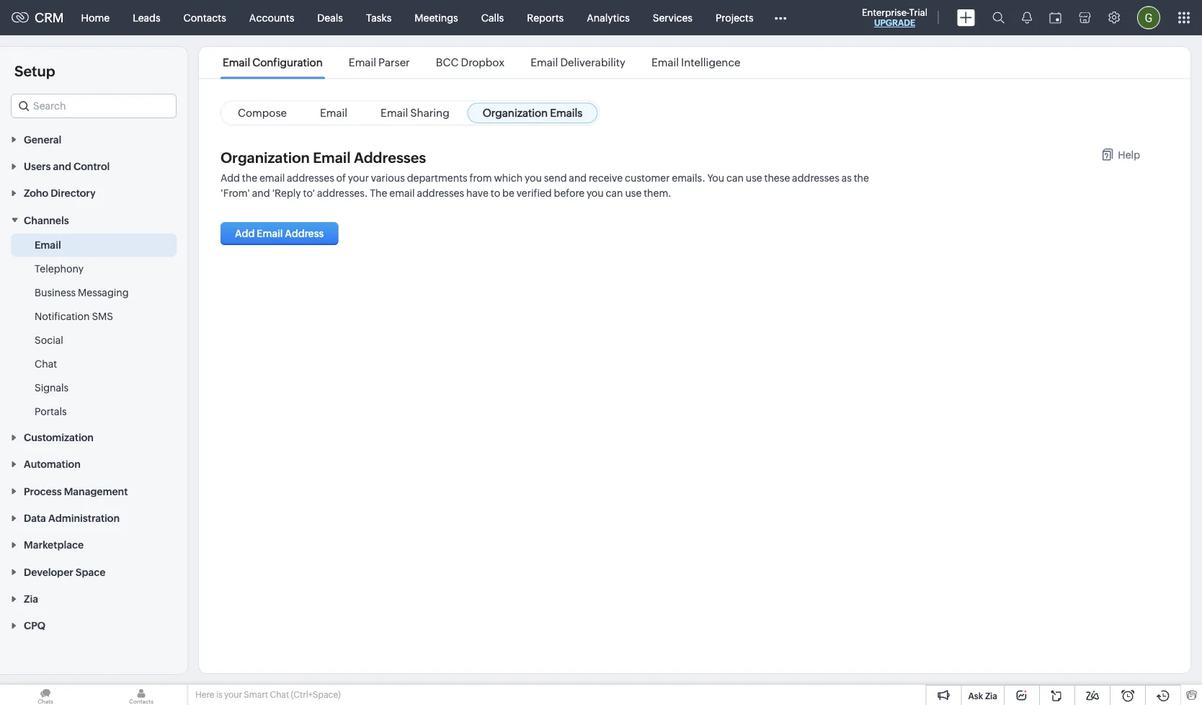 Task type: vqa. For each thing, say whether or not it's contained in the screenshot.
the topmost REPRESENTATIVES
no



Task type: locate. For each thing, give the bounding box(es) containing it.
zia button
[[0, 585, 187, 612]]

data administration
[[24, 512, 120, 524]]

reports
[[527, 12, 564, 23]]

here
[[195, 690, 215, 700]]

1 vertical spatial zia
[[986, 691, 998, 701]]

email link up organization email addresses
[[305, 103, 363, 123]]

and up before
[[569, 172, 587, 184]]

search element
[[984, 0, 1014, 35]]

the up 'from'
[[242, 172, 257, 184]]

administration
[[48, 512, 120, 524]]

have
[[467, 187, 489, 199]]

0 horizontal spatial your
[[224, 690, 242, 700]]

send
[[544, 172, 567, 184]]

search image
[[993, 12, 1005, 24]]

use
[[746, 172, 763, 184], [625, 187, 642, 199]]

reports link
[[516, 0, 576, 35]]

1 vertical spatial organization
[[221, 149, 310, 166]]

0 vertical spatial email link
[[305, 103, 363, 123]]

email inside button
[[257, 228, 283, 239]]

1 horizontal spatial chat
[[270, 690, 289, 700]]

you
[[525, 172, 542, 184], [587, 187, 604, 199]]

these
[[765, 172, 791, 184]]

channels
[[24, 214, 69, 226]]

upgrade
[[875, 18, 916, 28]]

add email address button
[[221, 222, 338, 245]]

telephony link
[[35, 261, 84, 276]]

add up 'from'
[[221, 172, 240, 184]]

1 horizontal spatial email
[[390, 187, 415, 199]]

the
[[370, 187, 388, 199]]

and right the users
[[53, 161, 71, 172]]

can right you
[[727, 172, 744, 184]]

1 horizontal spatial zia
[[986, 691, 998, 701]]

1 horizontal spatial the
[[854, 172, 870, 184]]

process management button
[[0, 477, 187, 504]]

organization up 'reply on the left of the page
[[221, 149, 310, 166]]

0 horizontal spatial chat
[[35, 358, 57, 369]]

addresses left as
[[793, 172, 840, 184]]

customer
[[625, 172, 670, 184]]

cpq
[[24, 620, 45, 632]]

services link
[[642, 0, 705, 35]]

add down 'from'
[[235, 228, 255, 239]]

business messaging link
[[35, 285, 129, 300]]

your right of
[[348, 172, 369, 184]]

notification sms
[[35, 310, 113, 322]]

emails
[[550, 106, 583, 119]]

1 horizontal spatial can
[[727, 172, 744, 184]]

tasks link
[[355, 0, 403, 35]]

organization for organization emails
[[483, 106, 548, 119]]

your right 'is'
[[224, 690, 242, 700]]

(ctrl+space)
[[291, 690, 341, 700]]

2 the from the left
[[854, 172, 870, 184]]

1 vertical spatial add
[[235, 228, 255, 239]]

your inside add the email addresses of your various departments from which you send and receive customer emails. you can use these addresses as the 'from' and 'reply to' addresses. the email addresses have to be verified before you can use them.
[[348, 172, 369, 184]]

add inside add the email addresses of your various departments from which you send and receive customer emails. you can use these addresses as the 'from' and 'reply to' addresses. the email addresses have to be verified before you can use them.
[[221, 172, 240, 184]]

users and control
[[24, 161, 110, 172]]

zoho
[[24, 187, 48, 199]]

email up organization email addresses
[[320, 106, 348, 119]]

0 horizontal spatial email link
[[35, 237, 61, 252]]

addresses down departments
[[417, 187, 465, 199]]

accounts
[[249, 12, 294, 23]]

developer
[[24, 566, 73, 578]]

email down various
[[390, 187, 415, 199]]

0 horizontal spatial email
[[260, 172, 285, 184]]

email down services at top
[[652, 56, 679, 69]]

leads link
[[121, 0, 172, 35]]

use down customer
[[625, 187, 642, 199]]

emails.
[[672, 172, 706, 184]]

'reply
[[272, 187, 301, 199]]

list
[[210, 47, 754, 78]]

1 vertical spatial you
[[587, 187, 604, 199]]

email for email intelligence
[[652, 56, 679, 69]]

process
[[24, 486, 62, 497]]

which
[[494, 172, 523, 184]]

intelligence
[[682, 56, 741, 69]]

1 vertical spatial use
[[625, 187, 642, 199]]

create menu image
[[958, 9, 976, 26]]

organization emails
[[483, 106, 583, 119]]

email for email configuration
[[223, 56, 250, 69]]

add
[[221, 172, 240, 184], [235, 228, 255, 239]]

customization
[[24, 432, 94, 443]]

add email address
[[235, 228, 324, 239]]

addresses up to'
[[287, 172, 334, 184]]

contacts image
[[96, 685, 187, 705]]

add for add email address
[[235, 228, 255, 239]]

addresses.
[[317, 187, 368, 199]]

chat
[[35, 358, 57, 369], [270, 690, 289, 700]]

users and control button
[[0, 152, 187, 179]]

general
[[24, 134, 61, 145]]

add inside button
[[235, 228, 255, 239]]

bcc
[[436, 56, 459, 69]]

email inside channels region
[[35, 239, 61, 250]]

email for email parser
[[349, 56, 376, 69]]

calendar image
[[1050, 12, 1062, 23]]

profile element
[[1129, 0, 1170, 35]]

business
[[35, 287, 76, 298]]

general button
[[0, 125, 187, 152]]

analytics
[[587, 12, 630, 23]]

calls
[[481, 12, 504, 23]]

tasks
[[366, 12, 392, 23]]

help
[[1119, 149, 1141, 161]]

email for email sharing
[[381, 106, 408, 119]]

1 vertical spatial email
[[390, 187, 415, 199]]

0 horizontal spatial and
[[53, 161, 71, 172]]

dropbox
[[461, 56, 505, 69]]

business messaging
[[35, 287, 129, 298]]

email link down "channels"
[[35, 237, 61, 252]]

addresses
[[354, 149, 426, 166]]

0 horizontal spatial organization
[[221, 149, 310, 166]]

your
[[348, 172, 369, 184], [224, 690, 242, 700]]

meetings
[[415, 12, 458, 23]]

1 vertical spatial your
[[224, 690, 242, 700]]

telephony
[[35, 263, 84, 274]]

0 horizontal spatial can
[[606, 187, 623, 199]]

notification
[[35, 310, 90, 322]]

email down "channels"
[[35, 239, 61, 250]]

can down receive
[[606, 187, 623, 199]]

addresses
[[287, 172, 334, 184], [793, 172, 840, 184], [417, 187, 465, 199]]

use left these
[[746, 172, 763, 184]]

0 horizontal spatial the
[[242, 172, 257, 184]]

email left sharing
[[381, 106, 408, 119]]

email left configuration
[[223, 56, 250, 69]]

the right as
[[854, 172, 870, 184]]

zia up cpq
[[24, 593, 38, 605]]

deals
[[318, 12, 343, 23]]

0 vertical spatial zia
[[24, 593, 38, 605]]

organization email addresses
[[221, 149, 426, 166]]

profile image
[[1138, 6, 1161, 29]]

0 horizontal spatial zia
[[24, 593, 38, 605]]

1 horizontal spatial use
[[746, 172, 763, 184]]

0 vertical spatial add
[[221, 172, 240, 184]]

email left address
[[257, 228, 283, 239]]

0 vertical spatial chat
[[35, 358, 57, 369]]

signals
[[35, 382, 69, 393]]

and left 'reply on the left of the page
[[252, 187, 270, 199]]

0 vertical spatial organization
[[483, 106, 548, 119]]

compose link
[[223, 103, 302, 123]]

you up verified on the left
[[525, 172, 542, 184]]

1 horizontal spatial your
[[348, 172, 369, 184]]

email left the parser
[[349, 56, 376, 69]]

1 horizontal spatial you
[[587, 187, 604, 199]]

email down reports
[[531, 56, 558, 69]]

0 vertical spatial you
[[525, 172, 542, 184]]

zoho directory
[[24, 187, 96, 199]]

social
[[35, 334, 63, 346]]

zia right the ask
[[986, 691, 998, 701]]

0 vertical spatial email
[[260, 172, 285, 184]]

0 vertical spatial your
[[348, 172, 369, 184]]

the
[[242, 172, 257, 184], [854, 172, 870, 184]]

None field
[[11, 94, 177, 118]]

you down receive
[[587, 187, 604, 199]]

0 vertical spatial can
[[727, 172, 744, 184]]

1 vertical spatial chat
[[270, 690, 289, 700]]

email up 'reply on the left of the page
[[260, 172, 285, 184]]

1 horizontal spatial organization
[[483, 106, 548, 119]]

chat right smart
[[270, 690, 289, 700]]

0 vertical spatial use
[[746, 172, 763, 184]]

chat down social
[[35, 358, 57, 369]]

1 horizontal spatial email link
[[305, 103, 363, 123]]

organization left emails
[[483, 106, 548, 119]]



Task type: describe. For each thing, give the bounding box(es) containing it.
1 horizontal spatial addresses
[[417, 187, 465, 199]]

as
[[842, 172, 852, 184]]

chats image
[[0, 685, 91, 705]]

email parser
[[349, 56, 410, 69]]

portals
[[35, 406, 67, 417]]

list containing email configuration
[[210, 47, 754, 78]]

services
[[653, 12, 693, 23]]

Search text field
[[12, 94, 176, 118]]

customization button
[[0, 424, 187, 450]]

developer space button
[[0, 558, 187, 585]]

address
[[285, 228, 324, 239]]

projects link
[[705, 0, 766, 35]]

create menu element
[[949, 0, 984, 35]]

organization emails link
[[468, 103, 598, 123]]

1 vertical spatial can
[[606, 187, 623, 199]]

0 horizontal spatial use
[[625, 187, 642, 199]]

control
[[74, 161, 110, 172]]

email intelligence link
[[650, 56, 743, 69]]

departments
[[407, 172, 468, 184]]

various
[[371, 172, 405, 184]]

projects
[[716, 12, 754, 23]]

to
[[491, 187, 501, 199]]

messaging
[[78, 287, 129, 298]]

space
[[76, 566, 106, 578]]

calls link
[[470, 0, 516, 35]]

email configuration link
[[221, 56, 325, 69]]

analytics link
[[576, 0, 642, 35]]

accounts link
[[238, 0, 306, 35]]

process management
[[24, 486, 128, 497]]

email for the right email link
[[320, 106, 348, 119]]

ask zia
[[969, 691, 998, 701]]

add for add the email addresses of your various departments from which you send and receive customer emails. you can use these addresses as the 'from' and 'reply to' addresses. the email addresses have to be verified before you can use them.
[[221, 172, 240, 184]]

crm
[[35, 10, 64, 25]]

email configuration
[[223, 56, 323, 69]]

channels button
[[0, 206, 187, 233]]

receive
[[589, 172, 623, 184]]

trial
[[910, 7, 928, 18]]

zia inside dropdown button
[[24, 593, 38, 605]]

email intelligence
[[652, 56, 741, 69]]

setup
[[14, 63, 55, 79]]

deliverability
[[561, 56, 626, 69]]

developer space
[[24, 566, 106, 578]]

automation button
[[0, 450, 187, 477]]

signals image
[[1023, 12, 1033, 24]]

email for email deliverability
[[531, 56, 558, 69]]

directory
[[51, 187, 96, 199]]

of
[[336, 172, 346, 184]]

sharing
[[411, 106, 450, 119]]

parser
[[379, 56, 410, 69]]

0 horizontal spatial addresses
[[287, 172, 334, 184]]

2 horizontal spatial and
[[569, 172, 587, 184]]

bcc dropbox link
[[434, 56, 507, 69]]

signals link
[[35, 380, 69, 395]]

email sharing
[[381, 106, 450, 119]]

home
[[81, 12, 110, 23]]

to'
[[303, 187, 315, 199]]

Other Modules field
[[766, 6, 797, 29]]

organization for organization email addresses
[[221, 149, 310, 166]]

smart
[[244, 690, 268, 700]]

2 horizontal spatial addresses
[[793, 172, 840, 184]]

compose
[[238, 106, 287, 119]]

chat inside channels region
[[35, 358, 57, 369]]

email sharing link
[[366, 103, 465, 123]]

'from'
[[221, 187, 250, 199]]

cpq button
[[0, 612, 187, 639]]

sms
[[92, 310, 113, 322]]

data administration button
[[0, 504, 187, 531]]

1 horizontal spatial and
[[252, 187, 270, 199]]

bcc dropbox
[[436, 56, 505, 69]]

notification sms link
[[35, 309, 113, 323]]

and inside users and control dropdown button
[[53, 161, 71, 172]]

meetings link
[[403, 0, 470, 35]]

enterprise-
[[862, 7, 910, 18]]

deals link
[[306, 0, 355, 35]]

is
[[216, 690, 223, 700]]

enterprise-trial upgrade
[[862, 7, 928, 28]]

contacts link
[[172, 0, 238, 35]]

signals element
[[1014, 0, 1041, 35]]

channels region
[[0, 233, 187, 424]]

configuration
[[253, 56, 323, 69]]

1 vertical spatial email link
[[35, 237, 61, 252]]

contacts
[[184, 12, 226, 23]]

crm link
[[12, 10, 64, 25]]

automation
[[24, 459, 81, 470]]

email up of
[[313, 149, 351, 166]]

zoho directory button
[[0, 179, 187, 206]]

chat link
[[35, 356, 57, 371]]

you
[[708, 172, 725, 184]]

verified
[[517, 187, 552, 199]]

data
[[24, 512, 46, 524]]

0 horizontal spatial you
[[525, 172, 542, 184]]

be
[[503, 187, 515, 199]]

email parser link
[[347, 56, 412, 69]]

marketplace
[[24, 539, 84, 551]]

1 the from the left
[[242, 172, 257, 184]]



